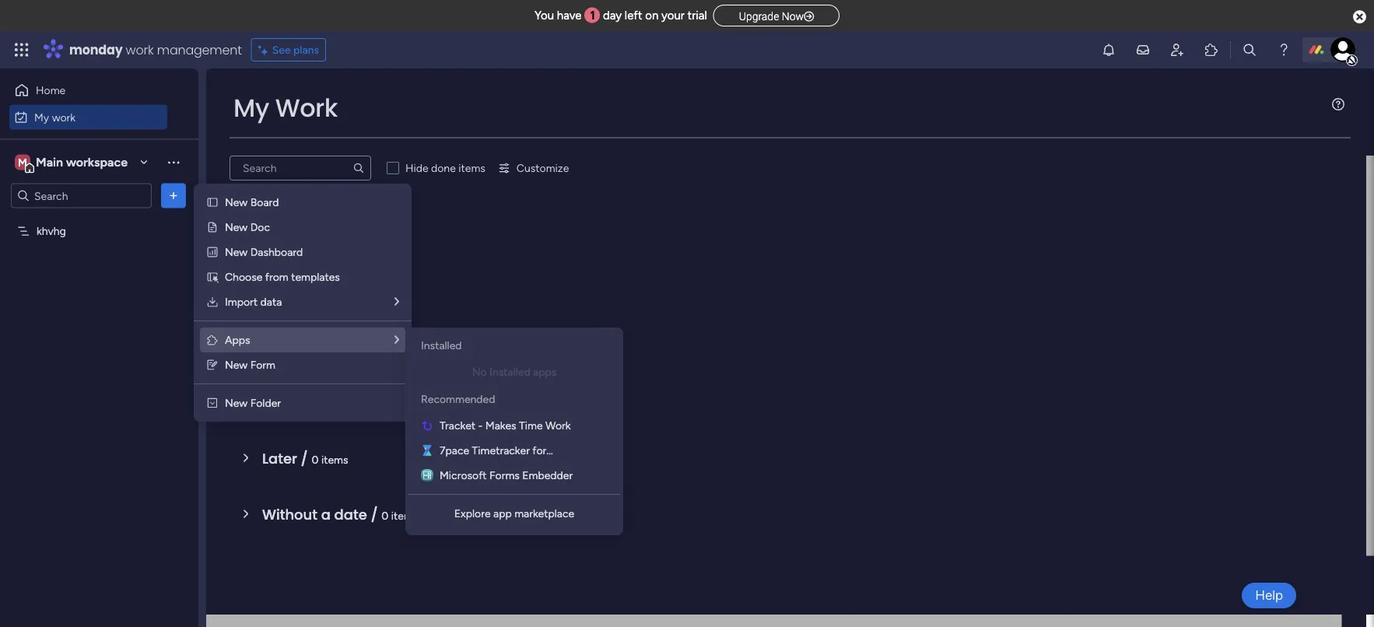 Task type: locate. For each thing, give the bounding box(es) containing it.
menu
[[194, 184, 412, 422], [409, 331, 620, 532]]

this week / 0 items
[[262, 337, 382, 356]]

my inside button
[[34, 111, 49, 124]]

0 vertical spatial work
[[275, 91, 338, 125]]

no installed apps menu item
[[421, 363, 608, 381]]

0
[[321, 285, 328, 298], [345, 341, 352, 354], [312, 453, 319, 466], [382, 509, 389, 522]]

see plans
[[272, 43, 319, 56]]

tracket - makes time work
[[440, 419, 571, 432]]

folder
[[250, 397, 281, 410]]

0 horizontal spatial my
[[34, 111, 49, 124]]

microsoft
[[440, 469, 487, 482]]

0 inside without a date / 0 items
[[382, 509, 389, 522]]

items
[[459, 162, 486, 175], [330, 285, 357, 298], [355, 341, 382, 354], [321, 453, 348, 466], [391, 509, 418, 522]]

later / 0 items
[[262, 449, 348, 469]]

my down see plans button
[[234, 91, 269, 125]]

dashboard
[[250, 246, 303, 259]]

doc
[[250, 221, 270, 234]]

help button
[[1242, 583, 1297, 609]]

new for new dashboard
[[225, 246, 248, 259]]

1 horizontal spatial work
[[126, 41, 154, 58]]

new right service icon
[[225, 221, 248, 234]]

done
[[431, 162, 456, 175]]

0 down templates
[[321, 285, 328, 298]]

5 new from the top
[[225, 397, 248, 410]]

upgrade now link
[[714, 4, 840, 26]]

option
[[0, 217, 198, 220]]

installed right no at the bottom left of page
[[490, 365, 531, 379]]

0 vertical spatial work
[[126, 41, 154, 58]]

week right 'next'
[[297, 393, 334, 413]]

work for monday
[[126, 41, 154, 58]]

1 vertical spatial work
[[52, 111, 76, 124]]

import data image
[[206, 296, 219, 308]]

1 vertical spatial app logo image
[[421, 444, 434, 457]]

0 horizontal spatial work
[[52, 111, 76, 124]]

you have 1 day left on your trial
[[535, 9, 707, 23]]

monday
[[69, 41, 123, 58]]

installed right list arrow image
[[421, 339, 462, 352]]

work
[[126, 41, 154, 58], [52, 111, 76, 124]]

new dashboard
[[225, 246, 303, 259]]

work right time
[[546, 419, 571, 432]]

week for next
[[297, 393, 334, 413]]

1 vertical spatial week
[[297, 393, 334, 413]]

/ right the later
[[301, 449, 308, 469]]

1
[[590, 9, 595, 23]]

new right new board "image"
[[225, 196, 248, 209]]

0 left list arrow image
[[345, 341, 352, 354]]

1 vertical spatial installed
[[490, 365, 531, 379]]

0 vertical spatial installed
[[421, 339, 462, 352]]

2 app logo image from the top
[[421, 444, 434, 457]]

installed inside menu item
[[490, 365, 531, 379]]

new board
[[225, 196, 279, 209]]

main workspace
[[36, 155, 128, 170]]

1 new from the top
[[225, 196, 248, 209]]

work right the 'monday'
[[126, 41, 154, 58]]

my
[[234, 91, 269, 125], [34, 111, 49, 124]]

new right new folder image on the bottom left
[[225, 397, 248, 410]]

0 inside this week / 0 items
[[345, 341, 352, 354]]

work
[[275, 91, 338, 125], [546, 419, 571, 432]]

apps
[[225, 334, 250, 347]]

dapulse close image
[[1354, 9, 1367, 25]]

work down home at the top left of page
[[52, 111, 76, 124]]

4 new from the top
[[225, 358, 248, 372]]

workspace image
[[15, 154, 30, 171]]

search everything image
[[1242, 42, 1258, 58]]

None search field
[[230, 156, 371, 181]]

workspace selection element
[[15, 153, 130, 173]]

app logo image left 'tracket'
[[421, 420, 434, 432]]

from
[[265, 270, 289, 284]]

3 new from the top
[[225, 246, 248, 259]]

help
[[1256, 588, 1284, 604]]

customize button
[[492, 156, 575, 181]]

main
[[36, 155, 63, 170]]

see
[[272, 43, 291, 56]]

for
[[533, 444, 547, 457]]

new board image
[[206, 196, 219, 209]]

0 horizontal spatial work
[[275, 91, 338, 125]]

customize
[[517, 162, 569, 175]]

0 vertical spatial app logo image
[[421, 420, 434, 432]]

app logo image left 7pace
[[421, 444, 434, 457]]

data
[[260, 295, 282, 309]]

items inside without a date / 0 items
[[391, 509, 418, 522]]

search image
[[353, 162, 365, 174]]

new for new doc
[[225, 221, 248, 234]]

3 app logo image from the top
[[421, 469, 434, 482]]

1 horizontal spatial my
[[234, 91, 269, 125]]

work down plans
[[275, 91, 338, 125]]

2 new from the top
[[225, 221, 248, 234]]

home
[[36, 84, 66, 97]]

my for my work
[[34, 111, 49, 124]]

new right new dashboard image
[[225, 246, 248, 259]]

installed
[[421, 339, 462, 352], [490, 365, 531, 379]]

see plans button
[[251, 38, 326, 61]]

1 horizontal spatial installed
[[490, 365, 531, 379]]

0 vertical spatial week
[[294, 337, 331, 356]]

0 right the later
[[312, 453, 319, 466]]

now
[[782, 10, 804, 23]]

dates
[[296, 225, 337, 244]]

/
[[340, 225, 348, 244], [310, 281, 317, 300], [334, 337, 342, 356], [337, 393, 344, 413], [301, 449, 308, 469], [371, 505, 378, 525]]

workspace options image
[[166, 154, 181, 170]]

upgrade
[[739, 10, 779, 23]]

app logo image for 7pace
[[421, 444, 434, 457]]

timetracker
[[472, 444, 530, 457]]

work inside button
[[52, 111, 76, 124]]

form
[[250, 358, 276, 372]]

form image
[[206, 359, 219, 371]]

next
[[262, 393, 293, 413]]

2 vertical spatial app logo image
[[421, 469, 434, 482]]

items down templates
[[330, 285, 357, 298]]

new right form image
[[225, 358, 248, 372]]

new for new folder
[[225, 397, 248, 410]]

recommended
[[421, 392, 495, 406]]

apps image
[[206, 334, 219, 346]]

items left list arrow image
[[355, 341, 382, 354]]

khvhg
[[37, 225, 66, 238]]

choose from templates image
[[206, 271, 219, 283]]

monday work management
[[69, 41, 242, 58]]

week for this
[[294, 337, 331, 356]]

items right the later
[[321, 453, 348, 466]]

service icon image
[[206, 221, 219, 234]]

apps image
[[1204, 42, 1220, 58]]

new folder
[[225, 397, 281, 410]]

app logo image left microsoft
[[421, 469, 434, 482]]

week right this
[[294, 337, 331, 356]]

week
[[294, 337, 331, 356], [297, 393, 334, 413]]

your
[[662, 9, 685, 23]]

without
[[262, 505, 318, 525]]

my down home at the top left of page
[[34, 111, 49, 124]]

1 horizontal spatial work
[[546, 419, 571, 432]]

0 right date
[[382, 509, 389, 522]]

items right date
[[391, 509, 418, 522]]

new
[[225, 196, 248, 209], [225, 221, 248, 234], [225, 246, 248, 259], [225, 358, 248, 372], [225, 397, 248, 410]]

-
[[478, 419, 483, 432]]

tracket
[[440, 419, 476, 432]]

1 app logo image from the top
[[421, 420, 434, 432]]

dapulse rightstroke image
[[804, 11, 814, 22]]

on
[[645, 9, 659, 23]]

app logo image
[[421, 420, 434, 432], [421, 444, 434, 457], [421, 469, 434, 482]]

gary orlando image
[[1331, 37, 1356, 62]]



Task type: describe. For each thing, give the bounding box(es) containing it.
have
[[557, 9, 582, 23]]

invite members image
[[1170, 42, 1185, 58]]

left
[[625, 9, 643, 23]]

list arrow image
[[395, 296, 399, 307]]

this
[[262, 337, 290, 356]]

items inside this week / 0 items
[[355, 341, 382, 354]]

/ left list arrow image
[[334, 337, 342, 356]]

past dates /
[[262, 225, 351, 244]]

forms
[[490, 469, 520, 482]]

Filter dashboard by text search field
[[230, 156, 371, 181]]

new dashboard image
[[206, 246, 219, 258]]

my work button
[[9, 105, 167, 130]]

microsoft forms embedder
[[440, 469, 573, 482]]

embedder
[[523, 469, 573, 482]]

past
[[262, 225, 293, 244]]

help image
[[1277, 42, 1292, 58]]

makes
[[486, 419, 517, 432]]

hide done items
[[406, 162, 486, 175]]

items inside the 'today / 0 items'
[[330, 285, 357, 298]]

new doc
[[225, 221, 270, 234]]

new for new form
[[225, 358, 248, 372]]

upgrade now
[[739, 10, 804, 23]]

7pace
[[440, 444, 469, 457]]

menu image
[[1333, 98, 1345, 111]]

plans
[[293, 43, 319, 56]]

board
[[250, 196, 279, 209]]

day
[[603, 9, 622, 23]]

my for my work
[[234, 91, 269, 125]]

management
[[157, 41, 242, 58]]

menu containing installed
[[409, 331, 620, 532]]

later
[[262, 449, 297, 469]]

choose
[[225, 270, 263, 284]]

explore
[[454, 507, 491, 520]]

/ right the dates
[[340, 225, 348, 244]]

Search in workspace field
[[33, 187, 130, 205]]

a
[[321, 505, 331, 525]]

app logo image for microsoft
[[421, 469, 434, 482]]

/ down this week / 0 items
[[337, 393, 344, 413]]

import data
[[225, 295, 282, 309]]

hide
[[406, 162, 429, 175]]

menu containing new board
[[194, 184, 412, 422]]

marketplace
[[515, 507, 575, 520]]

1 vertical spatial work
[[546, 419, 571, 432]]

without a date / 0 items
[[262, 505, 418, 525]]

m
[[18, 156, 27, 169]]

0 inside the 'today / 0 items'
[[321, 285, 328, 298]]

next week /
[[262, 393, 348, 413]]

my work
[[34, 111, 76, 124]]

explore app marketplace
[[454, 507, 575, 520]]

date
[[334, 505, 367, 525]]

0 inside the later / 0 items
[[312, 453, 319, 466]]

apps
[[533, 365, 557, 379]]

select product image
[[14, 42, 30, 58]]

app
[[493, 507, 512, 520]]

trial
[[688, 9, 707, 23]]

import
[[225, 295, 258, 309]]

monday.com
[[440, 463, 503, 476]]

today
[[262, 281, 306, 300]]

workspace
[[66, 155, 128, 170]]

inbox image
[[1136, 42, 1151, 58]]

/ right date
[[371, 505, 378, 525]]

new for new board
[[225, 196, 248, 209]]

khvhg list box
[[0, 215, 198, 455]]

no installed apps
[[472, 365, 557, 379]]

you
[[535, 9, 554, 23]]

items right done
[[459, 162, 486, 175]]

time
[[519, 419, 543, 432]]

my work
[[234, 91, 338, 125]]

work for my
[[52, 111, 76, 124]]

notifications image
[[1101, 42, 1117, 58]]

no
[[472, 365, 487, 379]]

new folder image
[[206, 397, 219, 409]]

list arrow image
[[395, 334, 399, 346]]

options image
[[166, 188, 181, 204]]

items inside the later / 0 items
[[321, 453, 348, 466]]

today / 0 items
[[262, 281, 357, 300]]

app logo image for tracket
[[421, 420, 434, 432]]

templates
[[291, 270, 340, 284]]

/ right today
[[310, 281, 317, 300]]

7pace timetracker for monday.com
[[440, 444, 547, 476]]

0 horizontal spatial installed
[[421, 339, 462, 352]]

new form
[[225, 358, 276, 372]]

choose from templates
[[225, 270, 340, 284]]

home button
[[9, 78, 167, 103]]



Task type: vqa. For each thing, say whether or not it's contained in the screenshot.
Learn & get inspired
no



